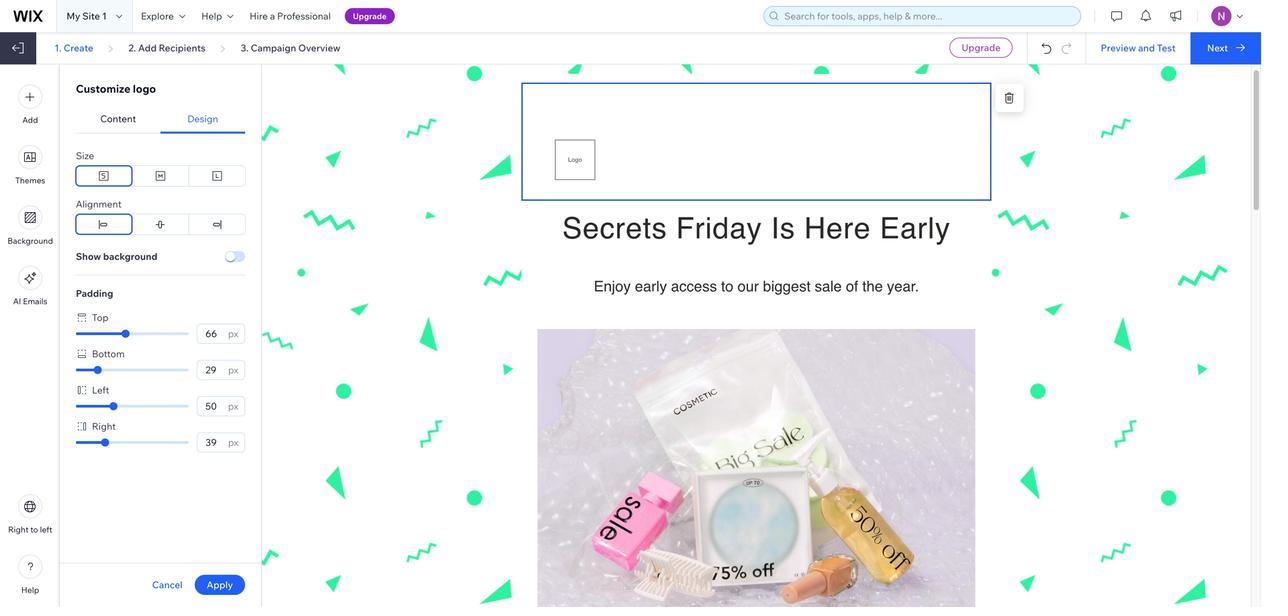 Task type: vqa. For each thing, say whether or not it's contained in the screenshot.
option
no



Task type: locate. For each thing, give the bounding box(es) containing it.
0 horizontal spatial add
[[22, 115, 38, 125]]

help button left hire
[[193, 0, 242, 32]]

logo
[[133, 82, 156, 95]]

themes button
[[15, 145, 45, 185]]

my
[[67, 10, 80, 22]]

0 horizontal spatial right
[[8, 525, 29, 535]]

upgrade for the leftmost upgrade button
[[353, 11, 387, 21]]

preview
[[1102, 42, 1137, 54]]

0 vertical spatial add
[[138, 42, 157, 54]]

add button
[[18, 85, 42, 125]]

test
[[1158, 42, 1176, 54]]

1 horizontal spatial upgrade
[[962, 42, 1001, 53]]

upgrade button down search for tools, apps, help & more... field
[[950, 38, 1013, 58]]

cancel button
[[152, 579, 183, 591]]

ai emails
[[13, 296, 47, 306]]

cancel
[[152, 579, 183, 591]]

upgrade button
[[345, 8, 395, 24], [950, 38, 1013, 58]]

1 horizontal spatial add
[[138, 42, 157, 54]]

enjoy
[[594, 278, 631, 295]]

add inside button
[[22, 115, 38, 125]]

0 horizontal spatial upgrade
[[353, 11, 387, 21]]

2. add recipients
[[129, 42, 206, 54]]

of
[[847, 278, 859, 295]]

help down right to left
[[21, 585, 39, 595]]

add right 2.
[[138, 42, 157, 54]]

background button
[[7, 206, 53, 246]]

1 horizontal spatial help
[[202, 10, 222, 22]]

top
[[92, 312, 109, 324]]

customize
[[76, 82, 131, 95]]

upgrade down search for tools, apps, help & more... field
[[962, 42, 1001, 53]]

add
[[138, 42, 157, 54], [22, 115, 38, 125]]

customize logo
[[76, 82, 156, 95]]

next
[[1208, 42, 1229, 54]]

to
[[722, 278, 734, 295], [30, 525, 38, 535]]

None text field
[[202, 433, 224, 452]]

help
[[202, 10, 222, 22], [21, 585, 39, 595]]

add up themes button
[[22, 115, 38, 125]]

explore
[[141, 10, 174, 22]]

background
[[7, 236, 53, 246]]

right left left
[[8, 525, 29, 535]]

right
[[92, 421, 116, 432], [8, 525, 29, 535]]

content
[[100, 113, 136, 125]]

padding
[[76, 288, 113, 299]]

help button
[[193, 0, 242, 32], [18, 555, 42, 595]]

to left left
[[30, 525, 38, 535]]

upgrade button right professional
[[345, 8, 395, 24]]

right to left
[[8, 525, 52, 535]]

0 vertical spatial to
[[722, 278, 734, 295]]

help button down right to left
[[18, 555, 42, 595]]

create
[[64, 42, 93, 54]]

tab list
[[76, 105, 245, 134]]

1.
[[55, 42, 62, 54]]

0 vertical spatial upgrade button
[[345, 8, 395, 24]]

1
[[102, 10, 107, 22]]

right down left
[[92, 421, 116, 432]]

to inside button
[[30, 525, 38, 535]]

help up recipients
[[202, 10, 222, 22]]

0 horizontal spatial upgrade button
[[345, 8, 395, 24]]

the
[[863, 278, 884, 295]]

1 vertical spatial to
[[30, 525, 38, 535]]

1. create
[[55, 42, 93, 54]]

0 vertical spatial upgrade
[[353, 11, 387, 21]]

left
[[92, 384, 109, 396]]

0 vertical spatial help
[[202, 10, 222, 22]]

1 vertical spatial add
[[22, 115, 38, 125]]

professional
[[277, 10, 331, 22]]

4 px from the top
[[228, 437, 239, 449]]

upgrade for rightmost upgrade button
[[962, 42, 1001, 53]]

upgrade right professional
[[353, 11, 387, 21]]

right for right
[[92, 421, 116, 432]]

preview and test
[[1102, 42, 1176, 54]]

1 px from the top
[[228, 328, 239, 340]]

0 horizontal spatial help
[[21, 585, 39, 595]]

1 vertical spatial upgrade
[[962, 42, 1001, 53]]

right inside button
[[8, 525, 29, 535]]

ai
[[13, 296, 21, 306]]

0 vertical spatial right
[[92, 421, 116, 432]]

1 horizontal spatial upgrade button
[[950, 38, 1013, 58]]

px
[[228, 328, 239, 340], [228, 364, 239, 376], [228, 400, 239, 412], [228, 437, 239, 449]]

and
[[1139, 42, 1156, 54]]

emails
[[23, 296, 47, 306]]

None text field
[[202, 325, 224, 343], [202, 361, 224, 380], [202, 397, 224, 416], [202, 325, 224, 343], [202, 361, 224, 380], [202, 397, 224, 416]]

to left our
[[722, 278, 734, 295]]

secrets
[[563, 211, 668, 245]]

1 vertical spatial help button
[[18, 555, 42, 595]]

tab list containing content
[[76, 105, 245, 134]]

1 vertical spatial right
[[8, 525, 29, 535]]

3 px from the top
[[228, 400, 239, 412]]

0 vertical spatial help button
[[193, 0, 242, 32]]

early
[[635, 278, 667, 295]]

2 px from the top
[[228, 364, 239, 376]]

3. campaign overview link
[[241, 42, 341, 54]]

upgrade
[[353, 11, 387, 21], [962, 42, 1001, 53]]

1 horizontal spatial right
[[92, 421, 116, 432]]

here
[[805, 211, 872, 245]]

1 vertical spatial upgrade button
[[950, 38, 1013, 58]]

0 horizontal spatial to
[[30, 525, 38, 535]]



Task type: describe. For each thing, give the bounding box(es) containing it.
background
[[103, 251, 158, 262]]

size
[[76, 150, 94, 162]]

right to left button
[[8, 495, 52, 535]]

sale
[[815, 278, 842, 295]]

show
[[76, 251, 101, 262]]

hire a professional
[[250, 10, 331, 22]]

alignment
[[76, 198, 122, 210]]

px for bottom
[[228, 364, 239, 376]]

show background
[[76, 251, 158, 262]]

1 vertical spatial help
[[21, 585, 39, 595]]

site
[[82, 10, 100, 22]]

design
[[188, 113, 218, 125]]

px for top
[[228, 328, 239, 340]]

enjoy early access to our biggest sale of the year.
[[594, 278, 920, 295]]

1 horizontal spatial help button
[[193, 0, 242, 32]]

hire
[[250, 10, 268, 22]]

access
[[671, 278, 718, 295]]

2. add recipients link
[[129, 42, 206, 54]]

px for left
[[228, 400, 239, 412]]

left
[[40, 525, 52, 535]]

0 horizontal spatial help button
[[18, 555, 42, 595]]

campaign
[[251, 42, 296, 54]]

secrets friday is here early
[[563, 211, 951, 245]]

2.
[[129, 42, 136, 54]]

early
[[880, 211, 951, 245]]

a
[[270, 10, 275, 22]]

recipients
[[159, 42, 206, 54]]

hire a professional link
[[242, 0, 339, 32]]

3. campaign overview
[[241, 42, 341, 54]]

year.
[[888, 278, 920, 295]]

overview
[[298, 42, 341, 54]]

3.
[[241, 42, 249, 54]]

1. create link
[[55, 42, 93, 54]]

design button
[[161, 105, 245, 134]]

themes
[[15, 175, 45, 185]]

my site 1
[[67, 10, 107, 22]]

content button
[[76, 105, 161, 134]]

apply
[[207, 579, 233, 591]]

Search for tools, apps, help & more... field
[[781, 7, 1077, 26]]

apply button
[[195, 575, 245, 595]]

our
[[738, 278, 759, 295]]

right for right to left
[[8, 525, 29, 535]]

1 horizontal spatial to
[[722, 278, 734, 295]]

px for right
[[228, 437, 239, 449]]

ai emails button
[[13, 266, 47, 306]]

bottom
[[92, 348, 125, 360]]

biggest
[[764, 278, 811, 295]]

next button
[[1191, 32, 1262, 65]]

friday
[[677, 211, 763, 245]]

is
[[772, 211, 796, 245]]



